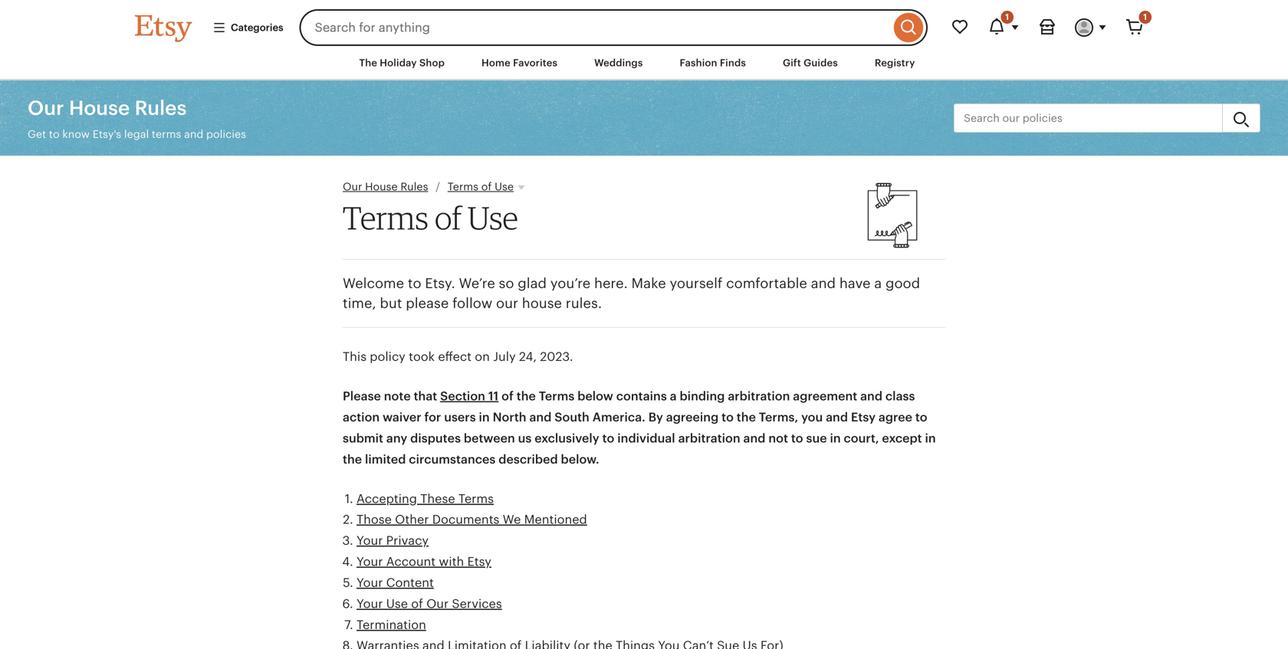 Task type: describe. For each thing, give the bounding box(es) containing it.
this
[[343, 350, 367, 364]]

for
[[424, 411, 441, 424]]

1 vertical spatial use
[[468, 198, 518, 237]]

time,
[[343, 296, 376, 311]]

those other documents we mentioned link
[[357, 513, 587, 527]]

and left not
[[743, 432, 766, 445]]

get
[[28, 128, 46, 140]]

of the terms below contains a binding arbitration agreement and class action waiver for users in north and south america. by agreeing to the terms, you and etsy agree to submit any disputes between us exclusively to individual arbitration and not to sue in court, except in the limited circumstances described below.
[[343, 390, 936, 467]]

to right the 'agree'
[[915, 411, 928, 424]]

gift guides link
[[771, 49, 850, 77]]

3 your from the top
[[357, 576, 383, 590]]

gift
[[783, 57, 801, 69]]

and left class
[[860, 390, 883, 403]]

to down america.
[[602, 432, 615, 445]]

by
[[649, 411, 663, 424]]

below
[[578, 390, 613, 403]]

mentioned
[[524, 513, 587, 527]]

our house rules / terms of use terms of use
[[343, 181, 518, 237]]

documents
[[432, 513, 500, 527]]

categories button
[[201, 14, 295, 41]]

1 horizontal spatial in
[[830, 432, 841, 445]]

north
[[493, 411, 527, 424]]

welcome to etsy. we're so glad you're here. make yourself comfortable and have a good time, but please follow our house rules.
[[343, 276, 920, 311]]

follow
[[452, 296, 492, 311]]

please note that section 11
[[343, 390, 499, 403]]

rules for our house rules / terms of use terms of use
[[401, 181, 428, 193]]

our inside accepting these terms those other documents we mentioned your privacy your account with etsy your content your use of our services termination
[[426, 597, 449, 611]]

1 link
[[1117, 9, 1153, 46]]

a inside the of the terms below contains a binding arbitration agreement and class action waiver for users in north and south america. by agreeing to the terms, you and etsy agree to submit any disputes between us exclusively to individual arbitration and not to sue in court, except in the limited circumstances described below.
[[670, 390, 677, 403]]

shop
[[419, 57, 445, 69]]

please
[[343, 390, 381, 403]]

etsy's
[[93, 128, 121, 140]]

know
[[62, 128, 90, 140]]

0 horizontal spatial the
[[343, 453, 362, 467]]

guides
[[804, 57, 838, 69]]

termination
[[357, 618, 426, 632]]

your account with etsy link
[[357, 555, 492, 569]]

your use of our services link
[[357, 597, 502, 611]]

we
[[503, 513, 521, 527]]

action
[[343, 411, 380, 424]]

here.
[[594, 276, 628, 292]]

class
[[886, 390, 915, 403]]

terms inside accepting these terms those other documents we mentioned your privacy your account with etsy your content your use of our services termination
[[458, 492, 494, 506]]

our for our house rules
[[28, 97, 64, 119]]

0 horizontal spatial in
[[479, 411, 490, 424]]

and down agreement
[[826, 411, 848, 424]]

accepting these terms those other documents we mentioned your privacy your account with etsy your content your use of our services termination
[[357, 492, 587, 632]]

registry
[[875, 57, 915, 69]]

agreement
[[793, 390, 858, 403]]

us
[[518, 432, 532, 445]]

july
[[493, 350, 516, 364]]

none search field inside categories banner
[[300, 9, 928, 46]]

individual
[[617, 432, 675, 445]]

1 vertical spatial the
[[737, 411, 756, 424]]

these
[[420, 492, 455, 506]]

our
[[496, 296, 518, 311]]

took
[[409, 350, 435, 364]]

Search for anything text field
[[300, 9, 890, 46]]

services
[[452, 597, 502, 611]]

disputes
[[410, 432, 461, 445]]

binding
[[680, 390, 725, 403]]

america.
[[593, 411, 646, 424]]

0 vertical spatial arbitration
[[728, 390, 790, 403]]

home
[[482, 57, 511, 69]]

you're
[[550, 276, 591, 292]]

and inside "welcome to etsy. we're so glad you're here. make yourself comfortable and have a good time, but please follow our house rules."
[[811, 276, 836, 292]]

4 your from the top
[[357, 597, 383, 611]]

fashion finds link
[[668, 49, 758, 77]]

rules for our house rules
[[135, 97, 187, 119]]

accepting
[[357, 492, 417, 506]]

house for our house rules
[[69, 97, 130, 119]]

1 vertical spatial arbitration
[[678, 432, 741, 445]]

the holiday shop
[[359, 57, 445, 69]]

terms inside the of the terms below contains a binding arbitration agreement and class action waiver for users in north and south america. by agreeing to the terms, you and etsy agree to submit any disputes between us exclusively to individual arbitration and not to sue in court, except in the limited circumstances described below.
[[539, 390, 575, 403]]

etsy inside the of the terms below contains a binding arbitration agreement and class action waiver for users in north and south america. by agreeing to the terms, you and etsy agree to submit any disputes between us exclusively to individual arbitration and not to sue in court, except in the limited circumstances described below.
[[851, 411, 876, 424]]

terms
[[152, 128, 181, 140]]

to inside "welcome to etsy. we're so glad you're here. make yourself comfortable and have a good time, but please follow our house rules."
[[408, 276, 421, 292]]

home favorites
[[482, 57, 558, 69]]

described
[[499, 453, 558, 467]]

that
[[414, 390, 437, 403]]

our house rules
[[28, 97, 187, 119]]

between
[[464, 432, 515, 445]]

policy
[[370, 350, 406, 364]]

contains
[[616, 390, 667, 403]]

users
[[444, 411, 476, 424]]

with
[[439, 555, 464, 569]]



Task type: locate. For each thing, give the bounding box(es) containing it.
section 11 link
[[440, 390, 499, 403]]

you
[[801, 411, 823, 424]]

exclusively
[[535, 432, 599, 445]]

1 horizontal spatial rules
[[401, 181, 428, 193]]

your down your privacy link
[[357, 555, 383, 569]]

2 vertical spatial our
[[426, 597, 449, 611]]

terms
[[448, 181, 479, 193], [343, 198, 429, 237], [539, 390, 575, 403], [458, 492, 494, 506]]

terms up 'south'
[[539, 390, 575, 403]]

weddings link
[[583, 49, 654, 77]]

welcome
[[343, 276, 404, 292]]

good
[[886, 276, 920, 292]]

0 horizontal spatial rules
[[135, 97, 187, 119]]

0 horizontal spatial our
[[28, 97, 64, 119]]

to down binding
[[722, 411, 734, 424]]

so
[[499, 276, 514, 292]]

fashion finds
[[680, 57, 746, 69]]

1 vertical spatial our
[[343, 181, 362, 193]]

legal
[[124, 128, 149, 140]]

1 horizontal spatial 1
[[1144, 12, 1147, 22]]

to right not
[[791, 432, 803, 445]]

0 vertical spatial etsy
[[851, 411, 876, 424]]

etsy right with in the bottom left of the page
[[467, 555, 492, 569]]

fashion
[[680, 57, 717, 69]]

other
[[395, 513, 429, 527]]

in
[[479, 411, 490, 424], [830, 432, 841, 445], [925, 432, 936, 445]]

your up termination
[[357, 597, 383, 611]]

the
[[359, 57, 377, 69]]

2 your from the top
[[357, 555, 383, 569]]

1 horizontal spatial a
[[874, 276, 882, 292]]

of right '/'
[[481, 181, 492, 193]]

effect
[[438, 350, 472, 364]]

your content link
[[357, 576, 434, 590]]

etsy inside accepting these terms those other documents we mentioned your privacy your account with etsy your content your use of our services termination
[[467, 555, 492, 569]]

yourself
[[670, 276, 723, 292]]

0 vertical spatial our
[[28, 97, 64, 119]]

except
[[882, 432, 922, 445]]

1 your from the top
[[357, 534, 383, 548]]

1 vertical spatial etsy
[[467, 555, 492, 569]]

0 vertical spatial house
[[69, 97, 130, 119]]

our house rules link for /
[[343, 181, 428, 193]]

0 vertical spatial use
[[495, 181, 514, 193]]

rules
[[135, 97, 187, 119], [401, 181, 428, 193]]

our house rules link left '/'
[[343, 181, 428, 193]]

etsy up court,
[[851, 411, 876, 424]]

use down your content link
[[386, 597, 408, 611]]

0 horizontal spatial etsy
[[467, 555, 492, 569]]

1 horizontal spatial house
[[365, 181, 398, 193]]

terms right '/'
[[448, 181, 479, 193]]

Search our policies text field
[[954, 104, 1223, 133]]

1 inside popup button
[[1006, 12, 1009, 22]]

limited
[[365, 453, 406, 467]]

get to know etsy's legal terms and policies
[[28, 128, 246, 140]]

a inside "welcome to etsy. we're so glad you're here. make yourself comfortable and have a good time, but please follow our house rules."
[[874, 276, 882, 292]]

0 vertical spatial the
[[517, 390, 536, 403]]

terms,
[[759, 411, 798, 424]]

/
[[436, 181, 440, 193]]

1 vertical spatial house
[[365, 181, 398, 193]]

of right 11
[[502, 390, 514, 403]]

termination link
[[357, 618, 426, 632]]

your
[[357, 534, 383, 548], [357, 555, 383, 569], [357, 576, 383, 590], [357, 597, 383, 611]]

our inside our house rules / terms of use terms of use
[[343, 181, 362, 193]]

south
[[555, 411, 590, 424]]

use down terms of use link
[[468, 198, 518, 237]]

the down submit
[[343, 453, 362, 467]]

rules up "terms"
[[135, 97, 187, 119]]

1 horizontal spatial the
[[517, 390, 536, 403]]

0 horizontal spatial 1
[[1006, 12, 1009, 22]]

1 vertical spatial our house rules link
[[343, 181, 428, 193]]

agreeing
[[666, 411, 719, 424]]

in right except
[[925, 432, 936, 445]]

and right "terms"
[[184, 128, 203, 140]]

house for our house rules / terms of use terms of use
[[365, 181, 398, 193]]

your down the 'those'
[[357, 534, 383, 548]]

a right have
[[874, 276, 882, 292]]

arbitration down agreeing
[[678, 432, 741, 445]]

and up us
[[529, 411, 552, 424]]

etsy
[[851, 411, 876, 424], [467, 555, 492, 569]]

sue
[[806, 432, 827, 445]]

rules inside our house rules / terms of use terms of use
[[401, 181, 428, 193]]

favorites
[[513, 57, 558, 69]]

circumstances
[[409, 453, 496, 467]]

categories banner
[[107, 0, 1181, 46]]

not
[[769, 432, 788, 445]]

of
[[481, 181, 492, 193], [435, 198, 461, 237], [502, 390, 514, 403], [411, 597, 423, 611]]

1 1 from the left
[[1006, 12, 1009, 22]]

house
[[69, 97, 130, 119], [365, 181, 398, 193]]

this policy took effect on july 24, 2023.
[[343, 350, 573, 364]]

0 vertical spatial our house rules link
[[28, 97, 187, 119]]

house inside our house rules / terms of use terms of use
[[365, 181, 398, 193]]

comfortable
[[726, 276, 807, 292]]

2 horizontal spatial the
[[737, 411, 756, 424]]

2023.
[[540, 350, 573, 364]]

2 1 from the left
[[1144, 12, 1147, 22]]

our for our house rules / terms of use terms of use
[[343, 181, 362, 193]]

our
[[28, 97, 64, 119], [343, 181, 362, 193], [426, 597, 449, 611]]

home favorites link
[[470, 49, 569, 77]]

11
[[488, 390, 499, 403]]

our house rules link up etsy's
[[28, 97, 187, 119]]

1 horizontal spatial etsy
[[851, 411, 876, 424]]

have
[[840, 276, 871, 292]]

court,
[[844, 432, 879, 445]]

0 horizontal spatial house
[[69, 97, 130, 119]]

policies
[[206, 128, 246, 140]]

house
[[522, 296, 562, 311]]

2 horizontal spatial our
[[426, 597, 449, 611]]

0 vertical spatial a
[[874, 276, 882, 292]]

of down "content" at the left of page
[[411, 597, 423, 611]]

terms up those other documents we mentioned link
[[458, 492, 494, 506]]

gift guides
[[783, 57, 838, 69]]

menu bar
[[107, 46, 1181, 81]]

your privacy link
[[357, 534, 429, 548]]

weddings
[[594, 57, 643, 69]]

our house rules link for get to know etsy's legal terms and policies
[[28, 97, 187, 119]]

house left '/'
[[365, 181, 398, 193]]

glad
[[518, 276, 547, 292]]

of down '/'
[[435, 198, 461, 237]]

24,
[[519, 350, 537, 364]]

of inside accepting these terms those other documents we mentioned your privacy your account with etsy your content your use of our services termination
[[411, 597, 423, 611]]

the left terms,
[[737, 411, 756, 424]]

2 vertical spatial the
[[343, 453, 362, 467]]

rules left '/'
[[401, 181, 428, 193]]

terms of use link
[[448, 180, 533, 195]]

use inside accepting these terms those other documents we mentioned your privacy your account with etsy your content your use of our services termination
[[386, 597, 408, 611]]

1 horizontal spatial our house rules link
[[343, 181, 428, 193]]

1 vertical spatial rules
[[401, 181, 428, 193]]

1 button
[[978, 9, 1029, 46]]

content
[[386, 576, 434, 590]]

in right sue
[[830, 432, 841, 445]]

1 horizontal spatial our
[[343, 181, 362, 193]]

waiver
[[383, 411, 422, 424]]

terms up welcome
[[343, 198, 429, 237]]

0 horizontal spatial a
[[670, 390, 677, 403]]

None search field
[[300, 9, 928, 46]]

in up between
[[479, 411, 490, 424]]

a up agreeing
[[670, 390, 677, 403]]

finds
[[720, 57, 746, 69]]

the holiday shop link
[[348, 49, 456, 77]]

1 vertical spatial a
[[670, 390, 677, 403]]

registry link
[[863, 49, 927, 77]]

note
[[384, 390, 411, 403]]

2 horizontal spatial in
[[925, 432, 936, 445]]

arbitration up terms,
[[728, 390, 790, 403]]

rules.
[[566, 296, 602, 311]]

of inside the of the terms below contains a binding arbitration agreement and class action waiver for users in north and south america. by agreeing to the terms, you and etsy agree to submit any disputes between us exclusively to individual arbitration and not to sue in court, except in the limited circumstances described below.
[[502, 390, 514, 403]]

agree
[[879, 411, 913, 424]]

2 vertical spatial use
[[386, 597, 408, 611]]

0 horizontal spatial our house rules link
[[28, 97, 187, 119]]

house up etsy's
[[69, 97, 130, 119]]

0 vertical spatial rules
[[135, 97, 187, 119]]

to up the please
[[408, 276, 421, 292]]

any
[[386, 432, 407, 445]]

etsy.
[[425, 276, 455, 292]]

your left "content" at the left of page
[[357, 576, 383, 590]]

accepting these terms link
[[357, 492, 494, 506]]

a
[[874, 276, 882, 292], [670, 390, 677, 403]]

section
[[440, 390, 485, 403]]

to right get
[[49, 128, 60, 140]]

those
[[357, 513, 392, 527]]

menu bar containing the holiday shop
[[107, 46, 1181, 81]]

holiday
[[380, 57, 417, 69]]

and left have
[[811, 276, 836, 292]]

make
[[632, 276, 666, 292]]

use right '/'
[[495, 181, 514, 193]]

the up north
[[517, 390, 536, 403]]



Task type: vqa. For each thing, say whether or not it's contained in the screenshot.
options
no



